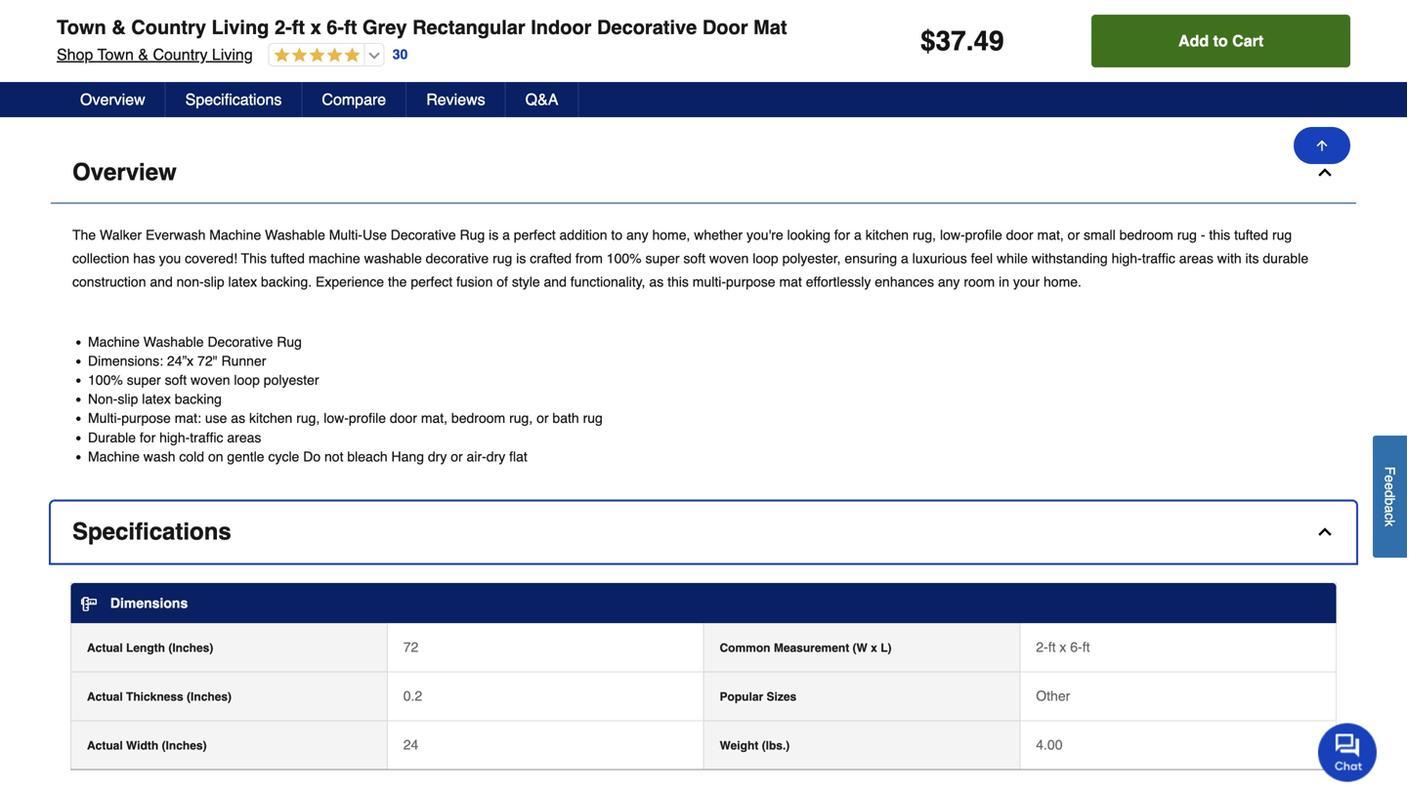 Task type: vqa. For each thing, say whether or not it's contained in the screenshot.


Task type: describe. For each thing, give the bounding box(es) containing it.
0 vertical spatial town
[[57, 16, 106, 39]]

12.49
[[124, 74, 151, 88]]

from
[[576, 251, 603, 266]]

1 horizontal spatial perfect
[[514, 227, 556, 243]]

soft inside machine washable decorative rug dimensions: 24"x 72" runner 100% super soft woven loop polyester non-slip latex backing multi-purpose mat: use as kitchen rug, low-profile door mat, bedroom rug, or bath rug durable for high-traffic areas machine wash cold on gentle cycle do not bleach hang dry or air-dry flat
[[165, 372, 187, 388]]

purpose inside the walker everwash machine washable multi-use decorative rug is a perfect addition to any home, whether you're looking for a kitchen rug, low-profile door mat, or small bedroom rug - this tufted rug collection has you covered! this tufted machine washable decorative rug is crafted from 100% super soft woven loop polyester, ensuring a luxurious feel while withstanding high-traffic areas with its durable construction and non-slip latex backing. experience the perfect fusion of style and functionality, as this multi-purpose mat effortlessly enhances any room in your home.
[[726, 274, 776, 290]]

weight (lbs.)
[[720, 740, 790, 753]]

2-gallons white plastic kitchen trash can with lid
[[568, 0, 769, 30]]

shop
[[57, 45, 93, 64]]

1 vertical spatial country
[[153, 45, 208, 64]]

feel
[[971, 251, 993, 266]]

mat
[[780, 274, 802, 290]]

add to cart
[[1179, 32, 1264, 50]]

collection
[[72, 251, 129, 266]]

length
[[126, 642, 165, 655]]

actual thickness (inches)
[[87, 691, 232, 704]]

decorative
[[426, 251, 489, 266]]

white
[[688, 0, 725, 11]]

30
[[393, 47, 408, 62]]

1 vertical spatial machine
[[88, 334, 140, 350]]

the
[[72, 227, 96, 243]]

1 and from the left
[[150, 274, 173, 290]]

kitchen inside machine washable decorative rug dimensions: 24"x 72" runner 100% super soft woven loop polyester non-slip latex backing multi-purpose mat: use as kitchen rug, low-profile door mat, bedroom rug, or bath rug durable for high-traffic areas machine wash cold on gentle cycle do not bleach hang dry or air-dry flat
[[249, 411, 293, 426]]

town & country living 2-ft x 6-ft grey rectangular indoor decorative door mat
[[57, 16, 787, 39]]

runner
[[221, 353, 266, 369]]

fusion
[[457, 274, 493, 290]]

areas inside the walker everwash machine washable multi-use decorative rug is a perfect addition to any home, whether you're looking for a kitchen rug, low-profile door mat, or small bedroom rug - this tufted rug collection has you covered! this tufted machine washable decorative rug is crafted from 100% super soft woven loop polyester, ensuring a luxurious feel while withstanding high-traffic areas with its durable construction and non-slip latex backing. experience the perfect fusion of style and functionality, as this multi-purpose mat effortlessly enhances any room in your home.
[[1180, 251, 1214, 266]]

high- inside the walker everwash machine washable multi-use decorative rug is a perfect addition to any home, whether you're looking for a kitchen rug, low-profile door mat, or small bedroom rug - this tufted rug collection has you covered! this tufted machine washable decorative rug is crafted from 100% super soft woven loop polyester, ensuring a luxurious feel while withstanding high-traffic areas with its durable construction and non-slip latex backing. experience the perfect fusion of style and functionality, as this multi-purpose mat effortlessly enhances any room in your home.
[[1112, 251, 1143, 266]]

gallons
[[638, 0, 685, 11]]

enhances
[[875, 274, 935, 290]]

polyester
[[264, 372, 319, 388]]

grey
[[363, 16, 407, 39]]

a up the of
[[503, 227, 510, 243]]

addition
[[560, 227, 608, 243]]

loop inside machine washable decorative rug dimensions: 24"x 72" runner 100% super soft woven loop polyester non-slip latex backing multi-purpose mat: use as kitchen rug, low-profile door mat, bedroom rug, or bath rug durable for high-traffic areas machine wash cold on gentle cycle do not bleach hang dry or air-dry flat
[[234, 372, 260, 388]]

72"
[[198, 353, 218, 369]]

a inside button
[[1383, 506, 1399, 513]]

$49.98 save $ 12.49
[[53, 74, 151, 88]]

not
[[325, 449, 344, 465]]

overview for topmost overview button
[[80, 90, 145, 109]]

f e e d b a c k button
[[1374, 436, 1408, 558]]

multi- inside the walker everwash machine washable multi-use decorative rug is a perfect addition to any home, whether you're looking for a kitchen rug, low-profile door mat, or small bedroom rug - this tufted rug collection has you covered! this tufted machine washable decorative rug is crafted from 100% super soft woven loop polyester, ensuring a luxurious feel while withstanding high-traffic areas with its durable construction and non-slip latex backing. experience the perfect fusion of style and functionality, as this multi-purpose mat effortlessly enhances any room in your home.
[[329, 227, 363, 243]]

2- for 2-gallons white plastic kitchen trash can with lid
[[626, 0, 638, 11]]

wash
[[144, 449, 175, 465]]

1 dry from the left
[[428, 449, 447, 465]]

bath
[[553, 411, 579, 426]]

2 horizontal spatial x
[[1060, 640, 1067, 655]]

add to cart button
[[1092, 15, 1351, 67]]

100% inside the walker everwash machine washable multi-use decorative rug is a perfect addition to any home, whether you're looking for a kitchen rug, low-profile door mat, or small bedroom rug - this tufted rug collection has you covered! this tufted machine washable decorative rug is crafted from 100% super soft woven loop polyester, ensuring a luxurious feel while withstanding high-traffic areas with its durable construction and non-slip latex backing. experience the perfect fusion of style and functionality, as this multi-purpose mat effortlessly enhances any room in your home.
[[607, 251, 642, 266]]

0.2
[[404, 689, 423, 704]]

0 horizontal spatial 6-
[[327, 16, 344, 39]]

room
[[964, 274, 995, 290]]

1 vertical spatial overview button
[[51, 142, 1357, 204]]

kitchen
[[568, 13, 614, 30]]

purpose inside machine washable decorative rug dimensions: 24"x 72" runner 100% super soft woven loop polyester non-slip latex backing multi-purpose mat: use as kitchen rug, low-profile door mat, bedroom rug, or bath rug durable for high-traffic areas machine wash cold on gentle cycle do not bleach hang dry or air-dry flat
[[121, 411, 171, 426]]

withstanding
[[1032, 251, 1108, 266]]

0 vertical spatial overview button
[[61, 82, 166, 117]]

washable inside machine washable decorative rug dimensions: 24"x 72" runner 100% super soft woven loop polyester non-slip latex backing multi-purpose mat: use as kitchen rug, low-profile door mat, bedroom rug, or bath rug durable for high-traffic areas machine wash cold on gentle cycle do not bleach hang dry or air-dry flat
[[144, 334, 204, 350]]

in
[[999, 274, 1010, 290]]

add
[[1179, 32, 1209, 50]]

q&a button
[[506, 82, 579, 117]]

super inside the walker everwash machine washable multi-use decorative rug is a perfect addition to any home, whether you're looking for a kitchen rug, low-profile door mat, or small bedroom rug - this tufted rug collection has you covered! this tufted machine washable decorative rug is crafted from 100% super soft woven loop polyester, ensuring a luxurious feel while withstanding high-traffic areas with its durable construction and non-slip latex backing. experience the perfect fusion of style and functionality, as this multi-purpose mat effortlessly enhances any room in your home.
[[646, 251, 680, 266]]

rug left -
[[1178, 227, 1198, 243]]

37 for .
[[936, 25, 967, 57]]

the
[[388, 274, 407, 290]]

with inside 2-gallons white plastic kitchen trash can with lid
[[684, 13, 711, 30]]

home,
[[653, 227, 691, 243]]

small
[[1084, 227, 1116, 243]]

for inside the walker everwash machine washable multi-use decorative rug is a perfect addition to any home, whether you're looking for a kitchen rug, low-profile door mat, or small bedroom rug - this tufted rug collection has you covered! this tufted machine washable decorative rug is crafted from 100% super soft woven loop polyester, ensuring a luxurious feel while withstanding high-traffic areas with its durable construction and non-slip latex backing. experience the perfect fusion of style and functionality, as this multi-purpose mat effortlessly enhances any room in your home.
[[835, 227, 851, 243]]

whether
[[694, 227, 743, 243]]

1 vertical spatial any
[[938, 274, 960, 290]]

.
[[967, 25, 974, 57]]

reviews button
[[407, 82, 506, 117]]

traffic inside machine washable decorative rug dimensions: 24"x 72" runner 100% super soft woven loop polyester non-slip latex backing multi-purpose mat: use as kitchen rug, low-profile door mat, bedroom rug, or bath rug durable for high-traffic areas machine wash cold on gentle cycle do not bleach hang dry or air-dry flat
[[190, 430, 223, 446]]

actual for 0.2
[[87, 691, 123, 704]]

popular
[[720, 691, 764, 704]]

compare
[[322, 90, 386, 109]]

1 vertical spatial or
[[537, 411, 549, 426]]

non-
[[88, 392, 118, 407]]

luxurious
[[913, 251, 968, 266]]

its
[[1246, 251, 1260, 266]]

do
[[303, 449, 321, 465]]

rectangular
[[413, 16, 526, 39]]

looking
[[788, 227, 831, 243]]

mat:
[[175, 411, 201, 426]]

1 vertical spatial specifications
[[72, 519, 231, 545]]

1 vertical spatial specifications button
[[51, 502, 1357, 564]]

rug up 'durable'
[[1273, 227, 1293, 243]]

0 vertical spatial is
[[489, 227, 499, 243]]

effortlessly
[[806, 274, 871, 290]]

loop inside the walker everwash machine washable multi-use decorative rug is a perfect addition to any home, whether you're looking for a kitchen rug, low-profile door mat, or small bedroom rug - this tufted rug collection has you covered! this tufted machine washable decorative rug is crafted from 100% super soft woven loop polyester, ensuring a luxurious feel while withstanding high-traffic areas with its durable construction and non-slip latex backing. experience the perfect fusion of style and functionality, as this multi-purpose mat effortlessly enhances any room in your home.
[[753, 251, 779, 266]]

a up ensuring
[[854, 227, 862, 243]]

1 vertical spatial perfect
[[411, 274, 453, 290]]

common
[[720, 642, 771, 655]]

rug inside the walker everwash machine washable multi-use decorative rug is a perfect addition to any home, whether you're looking for a kitchen rug, low-profile door mat, or small bedroom rug - this tufted rug collection has you covered! this tufted machine washable decorative rug is crafted from 100% super soft woven loop polyester, ensuring a luxurious feel while withstanding high-traffic areas with its durable construction and non-slip latex backing. experience the perfect fusion of style and functionality, as this multi-purpose mat effortlessly enhances any room in your home.
[[460, 227, 485, 243]]

chat invite button image
[[1319, 723, 1378, 783]]

overview for bottommost overview button
[[72, 159, 177, 186]]

$ 37 .49
[[53, 43, 100, 72]]

indoor
[[531, 16, 592, 39]]

plastic
[[728, 0, 769, 11]]

(lbs.)
[[762, 740, 790, 753]]

$ 37 . 49
[[921, 25, 1005, 57]]

washable
[[364, 251, 422, 266]]

l)
[[881, 642, 892, 655]]

rug inside machine washable decorative rug dimensions: 24"x 72" runner 100% super soft woven loop polyester non-slip latex backing multi-purpose mat: use as kitchen rug, low-profile door mat, bedroom rug, or bath rug durable for high-traffic areas machine wash cold on gentle cycle do not bleach hang dry or air-dry flat
[[583, 411, 603, 426]]

kitchen inside the walker everwash machine washable multi-use decorative rug is a perfect addition to any home, whether you're looking for a kitchen rug, low-profile door mat, or small bedroom rug - this tufted rug collection has you covered! this tufted machine washable decorative rug is crafted from 100% super soft woven loop polyester, ensuring a luxurious feel while withstanding high-traffic areas with its durable construction and non-slip latex backing. experience the perfect fusion of style and functionality, as this multi-purpose mat effortlessly enhances any room in your home.
[[866, 227, 909, 243]]

gentle
[[227, 449, 265, 465]]

$49.98
[[53, 74, 86, 88]]

0 vertical spatial specifications
[[185, 90, 282, 109]]

cold
[[179, 449, 204, 465]]

bedroom for rug
[[1120, 227, 1174, 243]]

f
[[1383, 467, 1399, 475]]

2-gallons white plastic kitchen trash can with lid list item
[[568, 0, 779, 99]]

2 vertical spatial machine
[[88, 449, 140, 465]]

0 horizontal spatial this
[[668, 274, 689, 290]]

actual for 24
[[87, 740, 123, 753]]

slip inside the walker everwash machine washable multi-use decorative rug is a perfect addition to any home, whether you're looking for a kitchen rug, low-profile door mat, or small bedroom rug - this tufted rug collection has you covered! this tufted machine washable decorative rug is crafted from 100% super soft woven loop polyester, ensuring a luxurious feel while withstanding high-traffic areas with its durable construction and non-slip latex backing. experience the perfect fusion of style and functionality, as this multi-purpose mat effortlessly enhances any room in your home.
[[204, 274, 225, 290]]

has
[[133, 251, 155, 266]]

.98
[[343, 46, 358, 60]]

(inches) for 24
[[162, 740, 207, 753]]

sizes
[[767, 691, 797, 704]]

24"x
[[167, 353, 194, 369]]

bedroom for rug,
[[452, 411, 506, 426]]

2 dry from the left
[[487, 449, 506, 465]]

cart
[[1233, 32, 1264, 50]]

mat
[[754, 16, 787, 39]]

low- inside the walker everwash machine washable multi-use decorative rug is a perfect addition to any home, whether you're looking for a kitchen rug, low-profile door mat, or small bedroom rug - this tufted rug collection has you covered! this tufted machine washable decorative rug is crafted from 100% super soft woven loop polyester, ensuring a luxurious feel while withstanding high-traffic areas with its durable construction and non-slip latex backing. experience the perfect fusion of style and functionality, as this multi-purpose mat effortlessly enhances any room in your home.
[[940, 227, 966, 243]]

0 vertical spatial country
[[131, 16, 206, 39]]

q&a
[[526, 90, 559, 109]]

dimensions image
[[81, 597, 97, 613]]

the walker everwash machine washable multi-use decorative rug is a perfect addition to any home, whether you're looking for a kitchen rug, low-profile door mat, or small bedroom rug - this tufted rug collection has you covered! this tufted machine washable decorative rug is crafted from 100% super soft woven loop polyester, ensuring a luxurious feel while withstanding high-traffic areas with its durable construction and non-slip latex backing. experience the perfect fusion of style and functionality, as this multi-purpose mat effortlessly enhances any room in your home.
[[72, 227, 1309, 290]]

shop town & country living
[[57, 45, 253, 64]]

b
[[1383, 498, 1399, 506]]

24
[[404, 738, 419, 753]]

ensuring
[[845, 251, 898, 266]]

decorative inside machine washable decorative rug dimensions: 24"x 72" runner 100% super soft woven loop polyester non-slip latex backing multi-purpose mat: use as kitchen rug, low-profile door mat, bedroom rug, or bath rug durable for high-traffic areas machine wash cold on gentle cycle do not bleach hang dry or air-dry flat
[[208, 334, 273, 350]]



Task type: locate. For each thing, give the bounding box(es) containing it.
is
[[489, 227, 499, 243], [516, 251, 526, 266]]

kitchen up cycle
[[249, 411, 293, 426]]

style
[[512, 274, 540, 290]]

1 vertical spatial (inches)
[[187, 691, 232, 704]]

walker
[[100, 227, 142, 243]]

1 horizontal spatial rug
[[460, 227, 485, 243]]

weight
[[720, 740, 759, 753]]

100% up non-
[[88, 372, 123, 388]]

mat, inside the walker everwash machine washable multi-use decorative rug is a perfect addition to any home, whether you're looking for a kitchen rug, low-profile door mat, or small bedroom rug - this tufted rug collection has you covered! this tufted machine washable decorative rug is crafted from 100% super soft woven loop polyester, ensuring a luxurious feel while withstanding high-traffic areas with its durable construction and non-slip latex backing. experience the perfect fusion of style and functionality, as this multi-purpose mat effortlessly enhances any room in your home.
[[1038, 227, 1064, 243]]

to right 'addition'
[[611, 227, 623, 243]]

multi- down non-
[[88, 411, 121, 426]]

for inside machine washable decorative rug dimensions: 24"x 72" runner 100% super soft woven loop polyester non-slip latex backing multi-purpose mat: use as kitchen rug, low-profile door mat, bedroom rug, or bath rug durable for high-traffic areas machine wash cold on gentle cycle do not bleach hang dry or air-dry flat
[[140, 430, 156, 446]]

any left home,
[[627, 227, 649, 243]]

washable inside the walker everwash machine washable multi-use decorative rug is a perfect addition to any home, whether you're looking for a kitchen rug, low-profile door mat, or small bedroom rug - this tufted rug collection has you covered! this tufted machine washable decorative rug is crafted from 100% super soft woven loop polyester, ensuring a luxurious feel while withstanding high-traffic areas with its durable construction and non-slip latex backing. experience the perfect fusion of style and functionality, as this multi-purpose mat effortlessly enhances any room in your home.
[[265, 227, 325, 243]]

d
[[1383, 491, 1399, 498]]

$ 32 .98
[[310, 43, 358, 72]]

chevron up image
[[1316, 163, 1335, 182], [1316, 522, 1335, 542]]

mat, up hang
[[421, 411, 448, 426]]

use
[[205, 411, 227, 426]]

traffic inside the walker everwash machine washable multi-use decorative rug is a perfect addition to any home, whether you're looking for a kitchen rug, low-profile door mat, or small bedroom rug - this tufted rug collection has you covered! this tufted machine washable decorative rug is crafted from 100% super soft woven loop polyester, ensuring a luxurious feel while withstanding high-traffic areas with its durable construction and non-slip latex backing. experience the perfect fusion of style and functionality, as this multi-purpose mat effortlessly enhances any room in your home.
[[1143, 251, 1176, 266]]

2 and from the left
[[544, 274, 567, 290]]

0 horizontal spatial with
[[684, 13, 711, 30]]

1 living from the top
[[212, 16, 269, 39]]

2- for 2-ft x 6-ft
[[1037, 640, 1049, 655]]

x up 4.9 stars image in the left top of the page
[[311, 16, 321, 39]]

low- up "not"
[[324, 411, 349, 426]]

1 vertical spatial soft
[[165, 372, 187, 388]]

0 vertical spatial as
[[650, 274, 664, 290]]

e
[[1383, 475, 1399, 483], [1383, 483, 1399, 491]]

1 vertical spatial town
[[97, 45, 134, 64]]

ft
[[292, 16, 305, 39], [344, 16, 357, 39], [1049, 640, 1056, 655], [1083, 640, 1091, 655]]

0 vertical spatial super
[[646, 251, 680, 266]]

rug up the of
[[493, 251, 513, 266]]

latex inside the walker everwash machine washable multi-use decorative rug is a perfect addition to any home, whether you're looking for a kitchen rug, low-profile door mat, or small bedroom rug - this tufted rug collection has you covered! this tufted machine washable decorative rug is crafted from 100% super soft woven loop polyester, ensuring a luxurious feel while withstanding high-traffic areas with its durable construction and non-slip latex backing. experience the perfect fusion of style and functionality, as this multi-purpose mat effortlessly enhances any room in your home.
[[228, 274, 257, 290]]

32
[[317, 43, 343, 72]]

high- down small
[[1112, 251, 1143, 266]]

multi- inside machine washable decorative rug dimensions: 24"x 72" runner 100% super soft woven loop polyester non-slip latex backing multi-purpose mat: use as kitchen rug, low-profile door mat, bedroom rug, or bath rug durable for high-traffic areas machine wash cold on gentle cycle do not bleach hang dry or air-dry flat
[[88, 411, 121, 426]]

to inside button
[[1214, 32, 1229, 50]]

to inside the walker everwash machine washable multi-use decorative rug is a perfect addition to any home, whether you're looking for a kitchen rug, low-profile door mat, or small bedroom rug - this tufted rug collection has you covered! this tufted machine washable decorative rug is crafted from 100% super soft woven loop polyester, ensuring a luxurious feel while withstanding high-traffic areas with its durable construction and non-slip latex backing. experience the perfect fusion of style and functionality, as this multi-purpose mat effortlessly enhances any room in your home.
[[611, 227, 623, 243]]

overview down save
[[80, 90, 145, 109]]

1 horizontal spatial traffic
[[1143, 251, 1176, 266]]

backing.
[[261, 274, 312, 290]]

1 horizontal spatial rug,
[[509, 411, 533, 426]]

washable up the machine
[[265, 227, 325, 243]]

arrow up image
[[1315, 138, 1331, 153]]

purpose left mat
[[726, 274, 776, 290]]

$ for $ 37 . 49
[[921, 25, 936, 57]]

1 vertical spatial 2-
[[275, 16, 292, 39]]

1 horizontal spatial for
[[835, 227, 851, 243]]

0 horizontal spatial perfect
[[411, 274, 453, 290]]

e up b
[[1383, 483, 1399, 491]]

mat, inside machine washable decorative rug dimensions: 24"x 72" runner 100% super soft woven loop polyester non-slip latex backing multi-purpose mat: use as kitchen rug, low-profile door mat, bedroom rug, or bath rug durable for high-traffic areas machine wash cold on gentle cycle do not bleach hang dry or air-dry flat
[[421, 411, 448, 426]]

dimensions:
[[88, 353, 163, 369]]

0 vertical spatial woven
[[710, 251, 749, 266]]

1 horizontal spatial areas
[[1180, 251, 1214, 266]]

you're
[[747, 227, 784, 243]]

bedroom inside machine washable decorative rug dimensions: 24"x 72" runner 100% super soft woven loop polyester non-slip latex backing multi-purpose mat: use as kitchen rug, low-profile door mat, bedroom rug, or bath rug durable for high-traffic areas machine wash cold on gentle cycle do not bleach hang dry or air-dry flat
[[452, 411, 506, 426]]

other
[[1037, 689, 1071, 704]]

2- inside 2-gallons white plastic kitchen trash can with lid
[[626, 0, 638, 11]]

this right -
[[1210, 227, 1231, 243]]

0 vertical spatial overview
[[80, 90, 145, 109]]

0 horizontal spatial woven
[[191, 372, 230, 388]]

overview button
[[61, 82, 166, 117], [51, 142, 1357, 204]]

rug, inside the walker everwash machine washable multi-use decorative rug is a perfect addition to any home, whether you're looking for a kitchen rug, low-profile door mat, or small bedroom rug - this tufted rug collection has you covered! this tufted machine washable decorative rug is crafted from 100% super soft woven loop polyester, ensuring a luxurious feel while withstanding high-traffic areas with its durable construction and non-slip latex backing. experience the perfect fusion of style and functionality, as this multi-purpose mat effortlessly enhances any room in your home.
[[913, 227, 937, 243]]

1 horizontal spatial profile
[[966, 227, 1003, 243]]

2- up trash on the top left of the page
[[626, 0, 638, 11]]

decorative
[[597, 16, 697, 39], [391, 227, 456, 243], [208, 334, 273, 350]]

woven down 72"
[[191, 372, 230, 388]]

4.00
[[1037, 738, 1063, 753]]

1 vertical spatial tufted
[[271, 251, 305, 266]]

1 horizontal spatial this
[[1210, 227, 1231, 243]]

multi- up the machine
[[329, 227, 363, 243]]

$ left .98
[[310, 46, 317, 60]]

bedroom right small
[[1120, 227, 1174, 243]]

for right looking
[[835, 227, 851, 243]]

town
[[57, 16, 106, 39], [97, 45, 134, 64]]

dry left 'flat'
[[487, 449, 506, 465]]

$ for $ 37 .49
[[53, 46, 60, 60]]

areas
[[1180, 251, 1214, 266], [227, 430, 261, 446]]

machine
[[309, 251, 360, 266]]

kitchen up ensuring
[[866, 227, 909, 243]]

1 vertical spatial decorative
[[391, 227, 456, 243]]

profile up bleach
[[349, 411, 386, 426]]

perfect right the
[[411, 274, 453, 290]]

0 horizontal spatial any
[[627, 227, 649, 243]]

0 horizontal spatial rug,
[[296, 411, 320, 426]]

areas up gentle
[[227, 430, 261, 446]]

machine inside the walker everwash machine washable multi-use decorative rug is a perfect addition to any home, whether you're looking for a kitchen rug, low-profile door mat, or small bedroom rug - this tufted rug collection has you covered! this tufted machine washable decorative rug is crafted from 100% super soft woven loop polyester, ensuring a luxurious feel while withstanding high-traffic areas with its durable construction and non-slip latex backing. experience the perfect fusion of style and functionality, as this multi-purpose mat effortlessly enhances any room in your home.
[[210, 227, 261, 243]]

list item
[[825, 0, 1037, 99]]

living up 'shop town & country living'
[[212, 16, 269, 39]]

37 left 49
[[936, 25, 967, 57]]

you
[[159, 251, 181, 266]]

0 vertical spatial washable
[[265, 227, 325, 243]]

x left l)
[[871, 642, 878, 655]]

1 horizontal spatial is
[[516, 251, 526, 266]]

1 vertical spatial 6-
[[1071, 640, 1083, 655]]

thickness
[[126, 691, 184, 704]]

0 horizontal spatial profile
[[349, 411, 386, 426]]

1 horizontal spatial as
[[650, 274, 664, 290]]

chevron up image inside overview button
[[1316, 163, 1335, 182]]

flat
[[509, 449, 528, 465]]

multi-
[[693, 274, 726, 290]]

slip inside machine washable decorative rug dimensions: 24"x 72" runner 100% super soft woven loop polyester non-slip latex backing multi-purpose mat: use as kitchen rug, low-profile door mat, bedroom rug, or bath rug durable for high-traffic areas machine wash cold on gentle cycle do not bleach hang dry or air-dry flat
[[118, 392, 138, 407]]

(inches) right width
[[162, 740, 207, 753]]

durable
[[1263, 251, 1309, 266]]

0 vertical spatial actual
[[87, 642, 123, 655]]

kitchen
[[866, 227, 909, 243], [249, 411, 293, 426]]

1 actual from the top
[[87, 642, 123, 655]]

machine washable decorative rug dimensions: 24"x 72" runner 100% super soft woven loop polyester non-slip latex backing multi-purpose mat: use as kitchen rug, low-profile door mat, bedroom rug, or bath rug durable for high-traffic areas machine wash cold on gentle cycle do not bleach hang dry or air-dry flat
[[88, 334, 603, 465]]

0 horizontal spatial decorative
[[208, 334, 273, 350]]

hang
[[392, 449, 424, 465]]

popular sizes
[[720, 691, 797, 704]]

(inches) right length
[[168, 642, 213, 655]]

high- inside machine washable decorative rug dimensions: 24"x 72" runner 100% super soft woven loop polyester non-slip latex backing multi-purpose mat: use as kitchen rug, low-profile door mat, bedroom rug, or bath rug durable for high-traffic areas machine wash cold on gentle cycle do not bleach hang dry or air-dry flat
[[159, 430, 190, 446]]

(inches) for 72
[[168, 642, 213, 655]]

0 vertical spatial mat,
[[1038, 227, 1064, 243]]

save
[[89, 74, 115, 88]]

can
[[655, 13, 681, 30]]

common measurement (w x l)
[[720, 642, 892, 655]]

areas down -
[[1180, 251, 1214, 266]]

2 vertical spatial 2-
[[1037, 640, 1049, 655]]

$ right save
[[118, 74, 124, 88]]

purpose
[[726, 274, 776, 290], [121, 411, 171, 426]]

with inside the walker everwash machine washable multi-use decorative rug is a perfect addition to any home, whether you're looking for a kitchen rug, low-profile door mat, or small bedroom rug - this tufted rug collection has you covered! this tufted machine washable decorative rug is crafted from 100% super soft woven loop polyester, ensuring a luxurious feel while withstanding high-traffic areas with its durable construction and non-slip latex backing. experience the perfect fusion of style and functionality, as this multi-purpose mat effortlessly enhances any room in your home.
[[1218, 251, 1242, 266]]

loop down 'runner'
[[234, 372, 260, 388]]

this
[[241, 251, 267, 266]]

1 chevron up image from the top
[[1316, 163, 1335, 182]]

latex inside machine washable decorative rug dimensions: 24"x 72" runner 100% super soft woven loop polyester non-slip latex backing multi-purpose mat: use as kitchen rug, low-profile door mat, bedroom rug, or bath rug durable for high-traffic areas machine wash cold on gentle cycle do not bleach hang dry or air-dry flat
[[142, 392, 171, 407]]

profile
[[966, 227, 1003, 243], [349, 411, 386, 426]]

1 vertical spatial washable
[[144, 334, 204, 350]]

0 horizontal spatial areas
[[227, 430, 261, 446]]

chevron up image inside specifications button
[[1316, 522, 1335, 542]]

or up withstanding
[[1068, 227, 1080, 243]]

100% up functionality,
[[607, 251, 642, 266]]

rug up the polyester
[[277, 334, 302, 350]]

$
[[921, 25, 936, 57], [53, 46, 60, 60], [310, 46, 317, 60], [118, 74, 124, 88]]

rug right the bath
[[583, 411, 603, 426]]

woven inside the walker everwash machine washable multi-use decorative rug is a perfect addition to any home, whether you're looking for a kitchen rug, low-profile door mat, or small bedroom rug - this tufted rug collection has you covered! this tufted machine washable decorative rug is crafted from 100% super soft woven loop polyester, ensuring a luxurious feel while withstanding high-traffic areas with its durable construction and non-slip latex backing. experience the perfect fusion of style and functionality, as this multi-purpose mat effortlessly enhances any room in your home.
[[710, 251, 749, 266]]

perfect
[[514, 227, 556, 243], [411, 274, 453, 290]]

town up shop
[[57, 16, 106, 39]]

woven down whether
[[710, 251, 749, 266]]

6- up .98
[[327, 16, 344, 39]]

1 horizontal spatial high-
[[1112, 251, 1143, 266]]

0 horizontal spatial soft
[[165, 372, 187, 388]]

1 vertical spatial as
[[231, 411, 245, 426]]

as inside machine washable decorative rug dimensions: 24"x 72" runner 100% super soft woven loop polyester non-slip latex backing multi-purpose mat: use as kitchen rug, low-profile door mat, bedroom rug, or bath rug durable for high-traffic areas machine wash cold on gentle cycle do not bleach hang dry or air-dry flat
[[231, 411, 245, 426]]

machine up dimensions:
[[88, 334, 140, 350]]

0 vertical spatial perfect
[[514, 227, 556, 243]]

bleach
[[347, 449, 388, 465]]

door inside machine washable decorative rug dimensions: 24"x 72" runner 100% super soft woven loop polyester non-slip latex backing multi-purpose mat: use as kitchen rug, low-profile door mat, bedroom rug, or bath rug durable for high-traffic areas machine wash cold on gentle cycle do not bleach hang dry or air-dry flat
[[390, 411, 417, 426]]

$ up $49.98 at the left
[[53, 46, 60, 60]]

overview up walker on the top left of page
[[72, 159, 177, 186]]

reviews
[[426, 90, 486, 109]]

49
[[974, 25, 1005, 57]]

0 vertical spatial 2-
[[626, 0, 638, 11]]

0 vertical spatial tufted
[[1235, 227, 1269, 243]]

1 vertical spatial woven
[[191, 372, 230, 388]]

with left 'its'
[[1218, 251, 1242, 266]]

experience
[[316, 274, 384, 290]]

specifications button
[[166, 82, 302, 117], [51, 502, 1357, 564]]

traffic up on
[[190, 430, 223, 446]]

door up the while
[[1007, 227, 1034, 243]]

tufted up 'its'
[[1235, 227, 1269, 243]]

& up 'shop town & country living'
[[112, 16, 126, 39]]

rug
[[460, 227, 485, 243], [277, 334, 302, 350]]

actual width (inches)
[[87, 740, 207, 753]]

for up "wash"
[[140, 430, 156, 446]]

& up 12.49
[[138, 45, 149, 64]]

c
[[1383, 513, 1399, 520]]

profile up 'feel' at the right of the page
[[966, 227, 1003, 243]]

1 horizontal spatial x
[[871, 642, 878, 655]]

100%
[[607, 251, 642, 266], [88, 372, 123, 388]]

0 horizontal spatial loop
[[234, 372, 260, 388]]

0 vertical spatial to
[[1214, 32, 1229, 50]]

actual left 'thickness'
[[87, 691, 123, 704]]

1 vertical spatial mat,
[[421, 411, 448, 426]]

overview button up whether
[[51, 142, 1357, 204]]

rug up decorative
[[460, 227, 485, 243]]

2- up the other
[[1037, 640, 1049, 655]]

2-gallons white plastic kitchen trash can with lid link
[[568, 0, 779, 99], [568, 0, 769, 30]]

actual for 72
[[87, 642, 123, 655]]

2 horizontal spatial 2-
[[1037, 640, 1049, 655]]

3 actual from the top
[[87, 740, 123, 753]]

super
[[646, 251, 680, 266], [127, 372, 161, 388]]

or
[[1068, 227, 1080, 243], [537, 411, 549, 426], [451, 449, 463, 465]]

6- up the other
[[1071, 640, 1083, 655]]

bedroom up air- on the left bottom of the page
[[452, 411, 506, 426]]

decorative down 'gallons'
[[597, 16, 697, 39]]

0 horizontal spatial purpose
[[121, 411, 171, 426]]

-
[[1201, 227, 1206, 243]]

latex left the backing at the left of the page
[[142, 392, 171, 407]]

rug,
[[913, 227, 937, 243], [296, 411, 320, 426], [509, 411, 533, 426]]

2-gallons white plastic kitchen trash can with lid link inside 2-gallons white plastic kitchen trash can with lid list item
[[568, 0, 769, 30]]

rug, up do
[[296, 411, 320, 426]]

2 living from the top
[[212, 45, 253, 64]]

loop down you're
[[753, 251, 779, 266]]

(inches) right 'thickness'
[[187, 691, 232, 704]]

dimensions
[[110, 596, 188, 611]]

$ for $ 32 .98
[[310, 46, 317, 60]]

0 horizontal spatial 37
[[60, 43, 84, 72]]

door
[[1007, 227, 1034, 243], [390, 411, 417, 426]]

1 horizontal spatial latex
[[228, 274, 257, 290]]

a up enhances in the right top of the page
[[901, 251, 909, 266]]

low-
[[940, 227, 966, 243], [324, 411, 349, 426]]

(inches) for 0.2
[[187, 691, 232, 704]]

this left multi-
[[668, 274, 689, 290]]

bedroom inside the walker everwash machine washable multi-use decorative rug is a perfect addition to any home, whether you're looking for a kitchen rug, low-profile door mat, or small bedroom rug - this tufted rug collection has you covered! this tufted machine washable decorative rug is crafted from 100% super soft woven loop polyester, ensuring a luxurious feel while withstanding high-traffic areas with its durable construction and non-slip latex backing. experience the perfect fusion of style and functionality, as this multi-purpose mat effortlessly enhances any room in your home.
[[1120, 227, 1174, 243]]

0 horizontal spatial or
[[451, 449, 463, 465]]

2 e from the top
[[1383, 483, 1399, 491]]

and down crafted
[[544, 274, 567, 290]]

1 horizontal spatial to
[[1214, 32, 1229, 50]]

0 vertical spatial with
[[684, 13, 711, 30]]

37 list item
[[53, 0, 265, 99]]

1 horizontal spatial super
[[646, 251, 680, 266]]

or inside the walker everwash machine washable multi-use decorative rug is a perfect addition to any home, whether you're looking for a kitchen rug, low-profile door mat, or small bedroom rug - this tufted rug collection has you covered! this tufted machine washable decorative rug is crafted from 100% super soft woven loop polyester, ensuring a luxurious feel while withstanding high-traffic areas with its durable construction and non-slip latex backing. experience the perfect fusion of style and functionality, as this multi-purpose mat effortlessly enhances any room in your home.
[[1068, 227, 1080, 243]]

1 vertical spatial &
[[138, 45, 149, 64]]

0 vertical spatial for
[[835, 227, 851, 243]]

chevron up image for overview
[[1316, 163, 1335, 182]]

soft inside the walker everwash machine washable multi-use decorative rug is a perfect addition to any home, whether you're looking for a kitchen rug, low-profile door mat, or small bedroom rug - this tufted rug collection has you covered! this tufted machine washable decorative rug is crafted from 100% super soft woven loop polyester, ensuring a luxurious feel while withstanding high-traffic areas with its durable construction and non-slip latex backing. experience the perfect fusion of style and functionality, as this multi-purpose mat effortlessly enhances any room in your home.
[[684, 251, 706, 266]]

0 horizontal spatial rug
[[277, 334, 302, 350]]

areas inside machine washable decorative rug dimensions: 24"x 72" runner 100% super soft woven loop polyester non-slip latex backing multi-purpose mat: use as kitchen rug, low-profile door mat, bedroom rug, or bath rug durable for high-traffic areas machine wash cold on gentle cycle do not bleach hang dry or air-dry flat
[[227, 430, 261, 446]]

4.9 stars image
[[270, 47, 360, 65]]

multi-
[[329, 227, 363, 243], [88, 411, 121, 426]]

decorative up the washable
[[391, 227, 456, 243]]

soft up multi-
[[684, 251, 706, 266]]

1 vertical spatial profile
[[349, 411, 386, 426]]

chevron up image for specifications
[[1316, 522, 1335, 542]]

soft down 24"x
[[165, 372, 187, 388]]

0 horizontal spatial kitchen
[[249, 411, 293, 426]]

specifications up dimensions
[[72, 519, 231, 545]]

0 horizontal spatial slip
[[118, 392, 138, 407]]

0 vertical spatial kitchen
[[866, 227, 909, 243]]

2 actual from the top
[[87, 691, 123, 704]]

0 horizontal spatial is
[[489, 227, 499, 243]]

0 horizontal spatial washable
[[144, 334, 204, 350]]

profile inside the walker everwash machine washable multi-use decorative rug is a perfect addition to any home, whether you're looking for a kitchen rug, low-profile door mat, or small bedroom rug - this tufted rug collection has you covered! this tufted machine washable decorative rug is crafted from 100% super soft woven loop polyester, ensuring a luxurious feel while withstanding high-traffic areas with its durable construction and non-slip latex backing. experience the perfect fusion of style and functionality, as this multi-purpose mat effortlessly enhances any room in your home.
[[966, 227, 1003, 243]]

slip down dimensions:
[[118, 392, 138, 407]]

slip down covered!
[[204, 274, 225, 290]]

profile inside machine washable decorative rug dimensions: 24"x 72" runner 100% super soft woven loop polyester non-slip latex backing multi-purpose mat: use as kitchen rug, low-profile door mat, bedroom rug, or bath rug durable for high-traffic areas machine wash cold on gentle cycle do not bleach hang dry or air-dry flat
[[349, 411, 386, 426]]

1 vertical spatial slip
[[118, 392, 138, 407]]

lid
[[714, 13, 733, 30]]

measurement
[[774, 642, 850, 655]]

1 vertical spatial traffic
[[190, 430, 223, 446]]

2 vertical spatial or
[[451, 449, 463, 465]]

door
[[703, 16, 748, 39]]

1 e from the top
[[1383, 475, 1399, 483]]

with down the white
[[684, 13, 711, 30]]

x
[[311, 16, 321, 39], [1060, 640, 1067, 655], [871, 642, 878, 655]]

0 vertical spatial or
[[1068, 227, 1080, 243]]

decorative up 'runner'
[[208, 334, 273, 350]]

37 inside list item
[[60, 43, 84, 72]]

woven inside machine washable decorative rug dimensions: 24"x 72" runner 100% super soft woven loop polyester non-slip latex backing multi-purpose mat: use as kitchen rug, low-profile door mat, bedroom rug, or bath rug durable for high-traffic areas machine wash cold on gentle cycle do not bleach hang dry or air-dry flat
[[191, 372, 230, 388]]

0 vertical spatial &
[[112, 16, 126, 39]]

any down luxurious at the top of page
[[938, 274, 960, 290]]

as inside the walker everwash machine washable multi-use decorative rug is a perfect addition to any home, whether you're looking for a kitchen rug, low-profile door mat, or small bedroom rug - this tufted rug collection has you covered! this tufted machine washable decorative rug is crafted from 100% super soft woven loop polyester, ensuring a luxurious feel while withstanding high-traffic areas with its durable construction and non-slip latex backing. experience the perfect fusion of style and functionality, as this multi-purpose mat effortlessly enhances any room in your home.
[[650, 274, 664, 290]]

actual left length
[[87, 642, 123, 655]]

or left the bath
[[537, 411, 549, 426]]

f e e d b a c k
[[1383, 467, 1399, 527]]

0 vertical spatial 6-
[[327, 16, 344, 39]]

e up d
[[1383, 475, 1399, 483]]

1 horizontal spatial and
[[544, 274, 567, 290]]

as
[[650, 274, 664, 290], [231, 411, 245, 426]]

specifications down 'shop town & country living'
[[185, 90, 282, 109]]

1 horizontal spatial slip
[[204, 274, 225, 290]]

0 horizontal spatial high-
[[159, 430, 190, 446]]

covered!
[[185, 251, 237, 266]]

0 vertical spatial loop
[[753, 251, 779, 266]]

is up style
[[516, 251, 526, 266]]

non-
[[177, 274, 204, 290]]

your
[[1014, 274, 1040, 290]]

0 vertical spatial specifications button
[[166, 82, 302, 117]]

cycle
[[268, 449, 299, 465]]

37 for .49
[[60, 43, 84, 72]]

1 vertical spatial super
[[127, 372, 161, 388]]

(w
[[853, 642, 868, 655]]

1 horizontal spatial kitchen
[[866, 227, 909, 243]]

rug
[[1178, 227, 1198, 243], [1273, 227, 1293, 243], [493, 251, 513, 266], [583, 411, 603, 426]]

purpose up the durable
[[121, 411, 171, 426]]

rug inside machine washable decorative rug dimensions: 24"x 72" runner 100% super soft woven loop polyester non-slip latex backing multi-purpose mat: use as kitchen rug, low-profile door mat, bedroom rug, or bath rug durable for high-traffic areas machine wash cold on gentle cycle do not bleach hang dry or air-dry flat
[[277, 334, 302, 350]]

0 vertical spatial profile
[[966, 227, 1003, 243]]

37 up $49.98 at the left
[[60, 43, 84, 72]]

2- up 4.9 stars image in the left top of the page
[[275, 16, 292, 39]]

$ inside $ 37 .49
[[53, 46, 60, 60]]

dry
[[428, 449, 447, 465], [487, 449, 506, 465]]

door up hang
[[390, 411, 417, 426]]

0 horizontal spatial x
[[311, 16, 321, 39]]

to right add
[[1214, 32, 1229, 50]]

super down home,
[[646, 251, 680, 266]]

1 vertical spatial 100%
[[88, 372, 123, 388]]

100% inside machine washable decorative rug dimensions: 24"x 72" runner 100% super soft woven loop polyester non-slip latex backing multi-purpose mat: use as kitchen rug, low-profile door mat, bedroom rug, or bath rug durable for high-traffic areas machine wash cold on gentle cycle do not bleach hang dry or air-dry flat
[[88, 372, 123, 388]]

2 chevron up image from the top
[[1316, 522, 1335, 542]]

door inside the walker everwash machine washable multi-use decorative rug is a perfect addition to any home, whether you're looking for a kitchen rug, low-profile door mat, or small bedroom rug - this tufted rug collection has you covered! this tufted machine washable decorative rug is crafted from 100% super soft woven loop polyester, ensuring a luxurious feel while withstanding high-traffic areas with its durable construction and non-slip latex backing. experience the perfect fusion of style and functionality, as this multi-purpose mat effortlessly enhances any room in your home.
[[1007, 227, 1034, 243]]

high- down mat:
[[159, 430, 190, 446]]

1 vertical spatial bedroom
[[452, 411, 506, 426]]

traffic
[[1143, 251, 1176, 266], [190, 430, 223, 446]]

low- inside machine washable decorative rug dimensions: 24"x 72" runner 100% super soft woven loop polyester non-slip latex backing multi-purpose mat: use as kitchen rug, low-profile door mat, bedroom rug, or bath rug durable for high-traffic areas machine wash cold on gentle cycle do not bleach hang dry or air-dry flat
[[324, 411, 349, 426]]

0 horizontal spatial traffic
[[190, 430, 223, 446]]

super down dimensions:
[[127, 372, 161, 388]]

decorative inside the walker everwash machine washable multi-use decorative rug is a perfect addition to any home, whether you're looking for a kitchen rug, low-profile door mat, or small bedroom rug - this tufted rug collection has you covered! this tufted machine washable decorative rug is crafted from 100% super soft woven loop polyester, ensuring a luxurious feel while withstanding high-traffic areas with its durable construction and non-slip latex backing. experience the perfect fusion of style and functionality, as this multi-purpose mat effortlessly enhances any room in your home.
[[391, 227, 456, 243]]

0 horizontal spatial &
[[112, 16, 126, 39]]

1 vertical spatial actual
[[87, 691, 123, 704]]

chevron up image left k
[[1316, 522, 1335, 542]]

0 vertical spatial latex
[[228, 274, 257, 290]]

overview button down .49
[[61, 82, 166, 117]]

and down you
[[150, 274, 173, 290]]

x up the other
[[1060, 640, 1067, 655]]

living left 4.9 stars image in the left top of the page
[[212, 45, 253, 64]]

32 list item
[[310, 0, 522, 99]]

backing
[[175, 392, 222, 407]]

$ inside $ 32 .98
[[310, 46, 317, 60]]

0 vertical spatial traffic
[[1143, 251, 1176, 266]]

perfect up crafted
[[514, 227, 556, 243]]

actual length (inches)
[[87, 642, 213, 655]]

super inside machine washable decorative rug dimensions: 24"x 72" runner 100% super soft woven loop polyester non-slip latex backing multi-purpose mat: use as kitchen rug, low-profile door mat, bedroom rug, or bath rug durable for high-traffic areas machine wash cold on gentle cycle do not bleach hang dry or air-dry flat
[[127, 372, 161, 388]]

$ left .
[[921, 25, 936, 57]]

0 horizontal spatial as
[[231, 411, 245, 426]]

1 vertical spatial is
[[516, 251, 526, 266]]

is up decorative
[[489, 227, 499, 243]]

2 horizontal spatial or
[[1068, 227, 1080, 243]]

1 horizontal spatial low-
[[940, 227, 966, 243]]

0 vertical spatial soft
[[684, 251, 706, 266]]

0 vertical spatial decorative
[[597, 16, 697, 39]]

1 horizontal spatial washable
[[265, 227, 325, 243]]

1 horizontal spatial loop
[[753, 251, 779, 266]]

0 horizontal spatial 2-
[[275, 16, 292, 39]]

2 vertical spatial (inches)
[[162, 740, 207, 753]]

0 vertical spatial this
[[1210, 227, 1231, 243]]

high-
[[1112, 251, 1143, 266], [159, 430, 190, 446]]

1 vertical spatial areas
[[227, 430, 261, 446]]

of
[[497, 274, 508, 290]]

while
[[997, 251, 1028, 266]]

traffic right withstanding
[[1143, 251, 1176, 266]]

0 vertical spatial bedroom
[[1120, 227, 1174, 243]]



